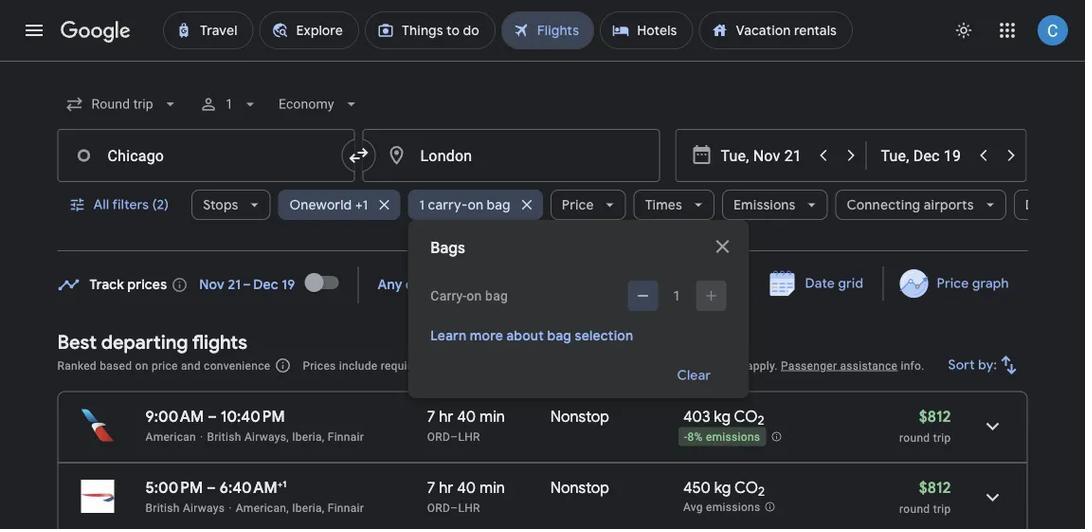 Task type: describe. For each thing, give the bounding box(es) containing it.
1 inside 5:00 pm – 6:40 am + 1
[[283, 478, 287, 490]]

for
[[495, 359, 511, 372]]

passenger assistance button
[[781, 359, 898, 372]]

american
[[146, 430, 196, 443]]

departing
[[101, 330, 188, 354]]

Departure time: 9:00 AM. text field
[[146, 407, 204, 426]]

Arrival time: 10:40 PM. text field
[[221, 407, 285, 426]]

450 kg co 2
[[684, 478, 765, 500]]

6:40 am
[[220, 478, 278, 497]]

include
[[339, 359, 378, 372]]

2 fees from the left
[[696, 359, 719, 372]]

on for 1 carry-on bag
[[468, 196, 484, 213]]

by:
[[979, 357, 998, 374]]

all filters (2) button
[[57, 182, 184, 228]]

connecting
[[847, 196, 921, 213]]

british airways, iberia, finnair
[[207, 430, 364, 443]]

co for 403
[[734, 407, 758, 426]]

airways
[[183, 501, 225, 514]]

times button
[[634, 182, 715, 228]]

emissions button
[[723, 182, 828, 228]]

leaves o'hare international airport at 9:00 am on tuesday, november 21 and arrives at heathrow airport at 10:40 pm on tuesday, november 21. element
[[146, 407, 285, 426]]

stops button
[[192, 182, 271, 228]]

learn more about tracked prices image
[[171, 276, 188, 293]]

passenger
[[781, 359, 838, 372]]

filters
[[112, 196, 149, 213]]

none search field containing bags
[[57, 82, 1086, 398]]

Arrival time: 6:40 AM on  Wednesday, November 22. text field
[[220, 478, 287, 497]]

round for 403
[[900, 431, 931, 444]]

min for 403
[[480, 407, 505, 426]]

bag up more
[[486, 288, 508, 303]]

Departure text field
[[721, 130, 808, 181]]

1 carry-on bag button
[[408, 182, 543, 228]]

$812 for 403
[[920, 407, 952, 426]]

oneworld +1
[[290, 196, 368, 213]]

required
[[381, 359, 425, 372]]

nov
[[199, 276, 225, 293]]

co for 450
[[735, 478, 759, 497]]

7 for 5:00 pm – 6:40 am + 1
[[427, 478, 436, 497]]

nonstop for 450
[[551, 478, 610, 497]]

emissions
[[734, 196, 796, 213]]

stops
[[203, 196, 239, 213]]

kg for 403
[[714, 407, 731, 426]]

403 kg co 2
[[684, 407, 765, 429]]

$812 round trip for 403
[[900, 407, 952, 444]]

leaves o'hare international airport at 5:00 pm on tuesday, november 21 and arrives at heathrow airport at 6:40 am on wednesday, november 22. element
[[146, 478, 287, 497]]

812 us dollars text field for 403
[[920, 407, 952, 426]]

oneworld
[[290, 196, 352, 213]]

nonstop for 403
[[551, 407, 610, 426]]

dates
[[406, 276, 441, 293]]

1 vertical spatial on
[[467, 288, 482, 303]]

all filters (2)
[[93, 196, 169, 213]]

any dates
[[378, 276, 441, 293]]

carry-
[[431, 288, 467, 303]]

all
[[93, 196, 109, 213]]

best
[[57, 330, 97, 354]]

american,
[[236, 501, 289, 514]]

trip for 403
[[934, 431, 952, 444]]

selection
[[575, 327, 634, 344]]

find the best price region
[[57, 260, 1028, 316]]

sort by: button
[[941, 342, 1028, 388]]

times
[[645, 196, 683, 213]]

more
[[470, 327, 503, 344]]

sort
[[949, 357, 976, 374]]

price graph button
[[888, 266, 1025, 301]]

1 horizontal spatial +
[[460, 359, 466, 372]]

date grid button
[[756, 266, 879, 301]]

sort by:
[[949, 357, 998, 374]]

403
[[684, 407, 711, 426]]

0 vertical spatial emissions
[[706, 431, 761, 444]]

1 button
[[191, 82, 267, 127]]

clear button
[[655, 353, 734, 398]]

Return text field
[[881, 130, 969, 181]]

9:00 am – 10:40 pm
[[146, 407, 285, 426]]

oneworld +1 button
[[278, 182, 400, 228]]

duration
[[1026, 196, 1081, 213]]

ranked
[[57, 359, 97, 372]]

price button
[[551, 182, 626, 228]]

best departing flights main content
[[57, 260, 1028, 529]]

prices
[[303, 359, 336, 372]]

nonstop flight. element for 403
[[551, 407, 610, 429]]

2 for 450
[[759, 484, 765, 500]]

1 carry-on bag
[[419, 196, 511, 213]]

bag inside 'popup button'
[[487, 196, 511, 213]]

best departing flights
[[57, 330, 248, 354]]

taxes
[[428, 359, 456, 372]]

close dialog image
[[711, 235, 734, 258]]

convenience
[[204, 359, 271, 372]]

none text field inside search field
[[57, 129, 355, 182]]

1 finnair from the top
[[328, 430, 364, 443]]

british for british airways
[[146, 501, 180, 514]]

swap origin and destination. image
[[348, 144, 370, 167]]

bag fees button
[[673, 359, 719, 372]]

1 iberia, from the top
[[292, 430, 325, 443]]

8%
[[688, 431, 703, 444]]

connecting airports button
[[836, 182, 1007, 228]]

prices include required taxes + fees for 1 adult.
[[303, 359, 553, 372]]

nonstop flight. element for 450
[[551, 478, 610, 500]]

main menu image
[[23, 19, 46, 42]]

2 iberia, from the top
[[292, 501, 325, 514]]

date
[[806, 275, 835, 292]]

learn more about bag selection link
[[431, 327, 634, 344]]

duration button
[[1014, 182, 1086, 228]]

learn more about ranking image
[[274, 357, 291, 374]]



Task type: locate. For each thing, give the bounding box(es) containing it.
1 co from the top
[[734, 407, 758, 426]]

0 vertical spatial +
[[460, 359, 466, 372]]

on up the carry-on bag
[[468, 196, 484, 213]]

price inside popup button
[[562, 196, 594, 213]]

kg up -8% emissions at the bottom of the page
[[714, 407, 731, 426]]

812 us dollars text field left flight details. leaves o'hare international airport at 5:00 pm on tuesday, november 21 and arrives at heathrow airport at 6:40 am on wednesday, november 22. icon
[[920, 478, 952, 497]]

carry-on bag
[[431, 288, 508, 303]]

812 us dollars text field for 450
[[920, 478, 952, 497]]

1 vertical spatial lhr
[[458, 501, 480, 514]]

0 horizontal spatial +
[[278, 478, 283, 490]]

2 2 from the top
[[759, 484, 765, 500]]

(2)
[[152, 196, 169, 213]]

apply.
[[747, 359, 778, 372]]

bag inside best departing flights main content
[[673, 359, 693, 372]]

bag
[[487, 196, 511, 213], [486, 288, 508, 303], [548, 327, 572, 344], [673, 359, 693, 372]]

co inside 450 kg co 2
[[735, 478, 759, 497]]

0 vertical spatial 812 us dollars text field
[[920, 407, 952, 426]]

0 vertical spatial total duration 7 hr 40 min. element
[[427, 407, 551, 429]]

1 vertical spatial 2
[[759, 484, 765, 500]]

0 vertical spatial nonstop flight. element
[[551, 407, 610, 429]]

2 kg from the top
[[715, 478, 732, 497]]

finnair right american,
[[328, 501, 364, 514]]

1 nonstop from the top
[[551, 407, 610, 426]]

lhr for 5:00 pm – 6:40 am + 1
[[458, 501, 480, 514]]

2 up -8% emissions at the bottom of the page
[[758, 413, 765, 429]]

on for ranked based on price and convenience
[[135, 359, 149, 372]]

7 hr 40 min ord – lhr for 9:00 am – 10:40 pm
[[427, 407, 505, 443]]

min for 450
[[480, 478, 505, 497]]

lhr
[[458, 430, 480, 443], [458, 501, 480, 514]]

british down 9:00 am – 10:40 pm
[[207, 430, 241, 443]]

40 for 9:00 am – 10:40 pm
[[457, 407, 476, 426]]

round left flight details. leaves o'hare international airport at 5:00 pm on tuesday, november 21 and arrives at heathrow airport at 6:40 am on wednesday, november 22. icon
[[900, 502, 931, 515]]

0 vertical spatial trip
[[934, 431, 952, 444]]

fees left may
[[696, 359, 719, 372]]

None search field
[[57, 82, 1086, 398]]

1 kg from the top
[[714, 407, 731, 426]]

kg inside 450 kg co 2
[[715, 478, 732, 497]]

0 horizontal spatial british
[[146, 501, 180, 514]]

round for 450
[[900, 502, 931, 515]]

iberia,
[[292, 430, 325, 443], [292, 501, 325, 514]]

hr
[[439, 407, 454, 426], [439, 478, 454, 497]]

0 vertical spatial co
[[734, 407, 758, 426]]

kg up avg emissions
[[715, 478, 732, 497]]

7 hr 40 min ord – lhr
[[427, 407, 505, 443], [427, 478, 505, 514]]

on inside best departing flights main content
[[135, 359, 149, 372]]

1 vertical spatial finnair
[[328, 501, 364, 514]]

track prices
[[90, 276, 167, 293]]

0 vertical spatial finnair
[[328, 430, 364, 443]]

2 up avg emissions
[[759, 484, 765, 500]]

hr for 5:00 pm – 6:40 am + 1
[[439, 478, 454, 497]]

2 vertical spatial on
[[135, 359, 149, 372]]

0 vertical spatial lhr
[[458, 430, 480, 443]]

1 hr from the top
[[439, 407, 454, 426]]

1 vertical spatial 7 hr 40 min ord – lhr
[[427, 478, 505, 514]]

trip for 450
[[934, 502, 952, 515]]

ranked based on price and convenience
[[57, 359, 271, 372]]

1 vertical spatial ord
[[427, 501, 451, 514]]

0 vertical spatial british
[[207, 430, 241, 443]]

fees
[[469, 359, 492, 372], [696, 359, 719, 372]]

british for british airways, iberia, finnair
[[207, 430, 241, 443]]

$812 round trip for 450
[[900, 478, 952, 515]]

change appearance image
[[942, 8, 987, 53]]

avg emissions
[[684, 501, 761, 514]]

5:00 pm
[[146, 478, 203, 497]]

total duration 7 hr 40 min. element
[[427, 407, 551, 429], [427, 478, 551, 500]]

bag right carry-
[[487, 196, 511, 213]]

hr for 9:00 am – 10:40 pm
[[439, 407, 454, 426]]

1 vertical spatial 812 us dollars text field
[[920, 478, 952, 497]]

nonstop flight. element
[[551, 407, 610, 429], [551, 478, 610, 500]]

2 co from the top
[[735, 478, 759, 497]]

$812 left flight details. leaves o'hare international airport at 5:00 pm on tuesday, november 21 and arrives at heathrow airport at 6:40 am on wednesday, november 22. icon
[[920, 478, 952, 497]]

1 horizontal spatial price
[[937, 275, 969, 292]]

2 total duration 7 hr 40 min. element from the top
[[427, 478, 551, 500]]

0 vertical spatial round
[[900, 431, 931, 444]]

1 7 from the top
[[427, 407, 436, 426]]

loading results progress bar
[[0, 61, 1086, 64]]

ord for 9:00 am – 10:40 pm
[[427, 430, 451, 443]]

1 vertical spatial $812
[[920, 478, 952, 497]]

2 lhr from the top
[[458, 501, 480, 514]]

None text field
[[363, 129, 660, 182]]

emissions down 450 kg co 2
[[706, 501, 761, 514]]

2 nonstop from the top
[[551, 478, 610, 497]]

airports
[[924, 196, 975, 213]]

+ inside 5:00 pm – 6:40 am + 1
[[278, 478, 283, 490]]

+
[[460, 359, 466, 372], [278, 478, 283, 490]]

1 vertical spatial nonstop flight. element
[[551, 478, 610, 500]]

1 horizontal spatial fees
[[696, 359, 719, 372]]

finnair down include
[[328, 430, 364, 443]]

assistance
[[841, 359, 898, 372]]

1 vertical spatial emissions
[[706, 501, 761, 514]]

any
[[378, 276, 403, 293]]

learn more about bag selection
[[431, 327, 634, 344]]

812 US dollars text field
[[920, 407, 952, 426], [920, 478, 952, 497]]

lhr for 9:00 am – 10:40 pm
[[458, 430, 480, 443]]

1 ord from the top
[[427, 430, 451, 443]]

0 horizontal spatial price
[[562, 196, 594, 213]]

total duration 7 hr 40 min. element for 450
[[427, 478, 551, 500]]

date grid
[[806, 275, 864, 292]]

price for price graph
[[937, 275, 969, 292]]

iberia, right american,
[[292, 501, 325, 514]]

trip left flight details. leaves o'hare international airport at 5:00 pm on tuesday, november 21 and arrives at heathrow airport at 6:40 am on wednesday, november 22. icon
[[934, 502, 952, 515]]

adult.
[[523, 359, 553, 372]]

kg
[[714, 407, 731, 426], [715, 478, 732, 497]]

1 vertical spatial round
[[900, 502, 931, 515]]

british
[[207, 430, 241, 443], [146, 501, 180, 514]]

may
[[722, 359, 744, 372]]

british airways
[[146, 501, 225, 514]]

0 vertical spatial 40
[[457, 407, 476, 426]]

1
[[225, 96, 233, 112], [419, 196, 425, 213], [674, 288, 681, 303], [514, 359, 520, 372], [283, 478, 287, 490]]

2 min from the top
[[480, 478, 505, 497]]

fees left for
[[469, 359, 492, 372]]

1 vertical spatial total duration 7 hr 40 min. element
[[427, 478, 551, 500]]

+1
[[355, 196, 368, 213]]

40 for 5:00 pm – 6:40 am + 1
[[457, 478, 476, 497]]

1 lhr from the top
[[458, 430, 480, 443]]

based
[[100, 359, 132, 372]]

10:40 pm
[[221, 407, 285, 426]]

1 nonstop flight. element from the top
[[551, 407, 610, 429]]

1 min from the top
[[480, 407, 505, 426]]

american, iberia, finnair
[[236, 501, 364, 514]]

21 – dec
[[228, 276, 279, 293]]

1 total duration 7 hr 40 min. element from the top
[[427, 407, 551, 429]]

0 vertical spatial iberia,
[[292, 430, 325, 443]]

flight details. leaves o'hare international airport at 9:00 am on tuesday, november 21 and arrives at heathrow airport at 10:40 pm on tuesday, november 21. image
[[971, 403, 1016, 449]]

clear
[[678, 367, 711, 384]]

round left flight details. leaves o'hare international airport at 9:00 am on tuesday, november 21 and arrives at heathrow airport at 10:40 pm on tuesday, november 21. icon
[[900, 431, 931, 444]]

1 vertical spatial price
[[937, 275, 969, 292]]

co up -8% emissions at the bottom of the page
[[734, 407, 758, 426]]

ord for 5:00 pm – 6:40 am + 1
[[427, 501, 451, 514]]

co inside 403 kg co 2
[[734, 407, 758, 426]]

1 $812 round trip from the top
[[900, 407, 952, 444]]

2 round from the top
[[900, 502, 931, 515]]

0 vertical spatial $812
[[920, 407, 952, 426]]

1 vertical spatial hr
[[439, 478, 454, 497]]

airways,
[[245, 430, 289, 443]]

1 vertical spatial kg
[[715, 478, 732, 497]]

$812 round trip
[[900, 407, 952, 444], [900, 478, 952, 515]]

price left the graph
[[937, 275, 969, 292]]

None field
[[57, 87, 188, 121], [271, 87, 368, 121], [57, 87, 188, 121], [271, 87, 368, 121]]

0 horizontal spatial fees
[[469, 359, 492, 372]]

1 fees from the left
[[469, 359, 492, 372]]

carry-
[[428, 196, 468, 213]]

price for price
[[562, 196, 594, 213]]

total duration 7 hr 40 min. element for 403
[[427, 407, 551, 429]]

1 vertical spatial min
[[480, 478, 505, 497]]

co up avg emissions
[[735, 478, 759, 497]]

1 vertical spatial iberia,
[[292, 501, 325, 514]]

emissions down 403 kg co 2
[[706, 431, 761, 444]]

7
[[427, 407, 436, 426], [427, 478, 436, 497]]

1 vertical spatial trip
[[934, 502, 952, 515]]

1 vertical spatial +
[[278, 478, 283, 490]]

bags
[[431, 238, 465, 258]]

812 us dollars text field down sort
[[920, 407, 952, 426]]

flights
[[192, 330, 248, 354]]

iberia, right the airways, at bottom left
[[292, 430, 325, 443]]

and
[[181, 359, 201, 372]]

0 vertical spatial kg
[[714, 407, 731, 426]]

price
[[152, 359, 178, 372]]

2 hr from the top
[[439, 478, 454, 497]]

0 vertical spatial price
[[562, 196, 594, 213]]

2 for 403
[[758, 413, 765, 429]]

5:00 pm – 6:40 am + 1
[[146, 478, 287, 497]]

1 vertical spatial co
[[735, 478, 759, 497]]

connecting airports
[[847, 196, 975, 213]]

+ up american,
[[278, 478, 283, 490]]

graph
[[973, 275, 1009, 292]]

1 vertical spatial nonstop
[[551, 478, 610, 497]]

none text field inside search field
[[363, 129, 660, 182]]

price inside button
[[937, 275, 969, 292]]

0 vertical spatial ord
[[427, 430, 451, 443]]

prices
[[128, 276, 167, 293]]

2 ord from the top
[[427, 501, 451, 514]]

2 finnair from the top
[[328, 501, 364, 514]]

1 812 us dollars text field from the top
[[920, 407, 952, 426]]

on inside 'popup button'
[[468, 196, 484, 213]]

learn
[[431, 327, 467, 344]]

co
[[734, 407, 758, 426], [735, 478, 759, 497]]

9:00 am
[[146, 407, 204, 426]]

track
[[90, 276, 124, 293]]

2 40 from the top
[[457, 478, 476, 497]]

0 vertical spatial 7 hr 40 min ord – lhr
[[427, 407, 505, 443]]

1 horizontal spatial british
[[207, 430, 241, 443]]

1 vertical spatial 40
[[457, 478, 476, 497]]

$812 down sort
[[920, 407, 952, 426]]

1 2 from the top
[[758, 413, 765, 429]]

on left 'price' in the left bottom of the page
[[135, 359, 149, 372]]

0 vertical spatial nonstop
[[551, 407, 610, 426]]

2 trip from the top
[[934, 502, 952, 515]]

bag right about
[[548, 327, 572, 344]]

price
[[562, 196, 594, 213], [937, 275, 969, 292]]

bag fees may apply. passenger assistance
[[673, 359, 898, 372]]

trip left flight details. leaves o'hare international airport at 9:00 am on tuesday, november 21 and arrives at heathrow airport at 10:40 pm on tuesday, november 21. icon
[[934, 431, 952, 444]]

kg for 450
[[715, 478, 732, 497]]

1 $812 from the top
[[920, 407, 952, 426]]

450
[[684, 478, 711, 497]]

–
[[208, 407, 217, 426], [451, 430, 458, 443], [207, 478, 216, 497], [451, 501, 458, 514]]

0 vertical spatial hr
[[439, 407, 454, 426]]

on up more
[[467, 288, 482, 303]]

avg
[[684, 501, 703, 514]]

2 7 from the top
[[427, 478, 436, 497]]

grid
[[839, 275, 864, 292]]

1 round from the top
[[900, 431, 931, 444]]

1 40 from the top
[[457, 407, 476, 426]]

7 hr 40 min ord – lhr for 5:00 pm – 6:40 am + 1
[[427, 478, 505, 514]]

2 inside 450 kg co 2
[[759, 484, 765, 500]]

40
[[457, 407, 476, 426], [457, 478, 476, 497]]

2 7 hr 40 min ord – lhr from the top
[[427, 478, 505, 514]]

2 inside 403 kg co 2
[[758, 413, 765, 429]]

2 812 us dollars text field from the top
[[920, 478, 952, 497]]

flight details. leaves o'hare international airport at 5:00 pm on tuesday, november 21 and arrives at heathrow airport at 6:40 am on wednesday, november 22. image
[[971, 475, 1016, 520]]

0 vertical spatial 2
[[758, 413, 765, 429]]

$812 round trip left flight details. leaves o'hare international airport at 5:00 pm on tuesday, november 21 and arrives at heathrow airport at 6:40 am on wednesday, november 22. icon
[[900, 478, 952, 515]]

$812 for 450
[[920, 478, 952, 497]]

None text field
[[57, 129, 355, 182]]

Departure time: 5:00 PM. text field
[[146, 478, 203, 497]]

-
[[685, 431, 688, 444]]

-8% emissions
[[685, 431, 761, 444]]

0 vertical spatial 7
[[427, 407, 436, 426]]

price left times
[[562, 196, 594, 213]]

nov 21 – dec 19
[[199, 276, 295, 293]]

british down departure time: 5:00 pm. text box at left bottom
[[146, 501, 180, 514]]

about
[[507, 327, 544, 344]]

nonstop
[[551, 407, 610, 426], [551, 478, 610, 497]]

7 for 9:00 am – 10:40 pm
[[427, 407, 436, 426]]

bag left may
[[673, 359, 693, 372]]

1 vertical spatial british
[[146, 501, 180, 514]]

1 vertical spatial 7
[[427, 478, 436, 497]]

19
[[282, 276, 295, 293]]

2 nonstop flight. element from the top
[[551, 478, 610, 500]]

1 trip from the top
[[934, 431, 952, 444]]

$812 round trip left flight details. leaves o'hare international airport at 9:00 am on tuesday, november 21 and arrives at heathrow airport at 10:40 pm on tuesday, november 21. icon
[[900, 407, 952, 444]]

price graph
[[937, 275, 1009, 292]]

2 $812 from the top
[[920, 478, 952, 497]]

0 vertical spatial $812 round trip
[[900, 407, 952, 444]]

+ right taxes
[[460, 359, 466, 372]]

1 vertical spatial $812 round trip
[[900, 478, 952, 515]]

0 vertical spatial min
[[480, 407, 505, 426]]

2 $812 round trip from the top
[[900, 478, 952, 515]]

kg inside 403 kg co 2
[[714, 407, 731, 426]]

1 7 hr 40 min ord – lhr from the top
[[427, 407, 505, 443]]

0 vertical spatial on
[[468, 196, 484, 213]]

on
[[468, 196, 484, 213], [467, 288, 482, 303], [135, 359, 149, 372]]



Task type: vqa. For each thing, say whether or not it's contained in the screenshot.
Sort by:
yes



